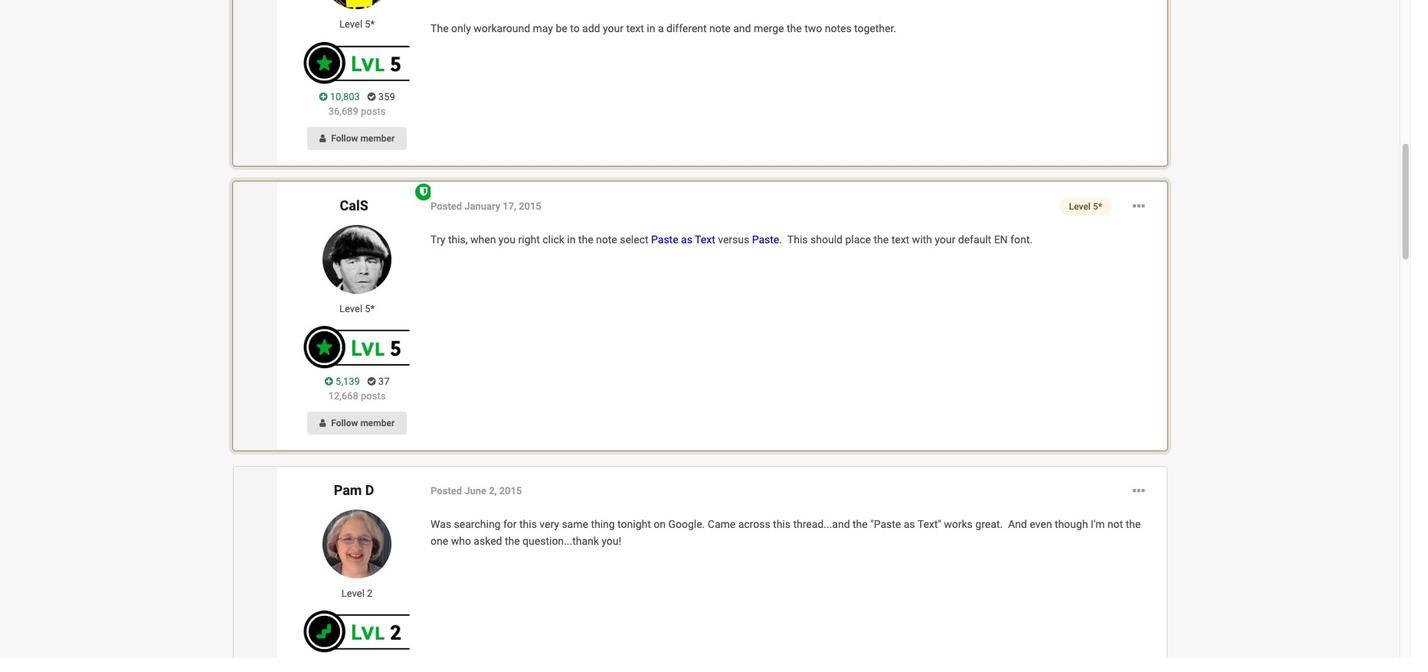 Task type: locate. For each thing, give the bounding box(es) containing it.
follow member down 12,668 posts
[[331, 418, 395, 429]]

1 vertical spatial in
[[567, 234, 576, 246]]

1 horizontal spatial note
[[710, 22, 731, 34]]

user image down "10,803" link
[[320, 134, 326, 143]]

1 member from the top
[[360, 133, 395, 144]]

cals link
[[340, 198, 368, 214]]

came
[[708, 518, 736, 531]]

text left with
[[892, 234, 910, 246]]

1 vertical spatial level 5*
[[1069, 201, 1102, 212]]

note left "and"
[[710, 22, 731, 34]]

more options... image
[[1133, 198, 1145, 216], [1133, 482, 1145, 501]]

1 horizontal spatial this
[[773, 518, 791, 531]]

paste right 'select'
[[651, 234, 679, 246]]

was searching for this very same thing tonight on google. came across this thread...and the "paste as text" works great.  and even though i'm not the one who asked the question...thank you!
[[431, 518, 1141, 548]]

the
[[431, 22, 449, 34]]

text"
[[918, 518, 941, 531]]

0 vertical spatial user image
[[320, 134, 326, 143]]

0 horizontal spatial your
[[603, 22, 624, 34]]

text
[[695, 234, 715, 246]]

different
[[667, 22, 707, 34]]

in
[[647, 22, 655, 34], [567, 234, 576, 246]]

place
[[845, 234, 871, 246]]

as left text"
[[904, 518, 915, 531]]

1 vertical spatial follow
[[331, 418, 358, 429]]

posted for cals
[[431, 201, 462, 212]]

check circle image
[[367, 92, 376, 102]]

as left text
[[681, 234, 693, 246]]

5*
[[365, 19, 375, 30], [1093, 201, 1102, 212], [365, 303, 375, 315]]

1 vertical spatial user image
[[320, 419, 326, 428]]

1 vertical spatial posts
[[361, 391, 386, 402]]

your right "add" at the top of page
[[603, 22, 624, 34]]

posted
[[431, 201, 462, 212], [431, 485, 462, 497]]

1 vertical spatial note
[[596, 234, 617, 246]]

2 follow member from the top
[[331, 418, 395, 429]]

as
[[681, 234, 693, 246], [904, 518, 915, 531]]

posts for 37
[[361, 391, 386, 402]]

level
[[339, 19, 362, 30], [1069, 201, 1091, 212], [339, 303, 362, 315], [342, 588, 365, 600]]

1 posts from the top
[[361, 106, 386, 117]]

2 user image from the top
[[320, 419, 326, 428]]

merge
[[754, 22, 784, 34]]

plus circle image inside the 5,139 link
[[325, 377, 333, 387]]

member down 36,689 posts
[[360, 133, 395, 144]]

2015 right 2,
[[499, 485, 522, 497]]

0 vertical spatial posts
[[361, 106, 386, 117]]

0 vertical spatial your
[[603, 22, 624, 34]]

same
[[562, 518, 588, 531]]

2 paste from the left
[[752, 234, 779, 246]]

follow member
[[331, 133, 395, 144], [331, 418, 395, 429]]

0 vertical spatial as
[[681, 234, 693, 246]]

plus circle image up the 12,668
[[325, 377, 333, 387]]

d
[[365, 482, 374, 498]]

1 vertical spatial follow member
[[331, 418, 395, 429]]

2 posted from the top
[[431, 485, 462, 497]]

posted june 2, 2015
[[431, 485, 522, 497]]

right
[[518, 234, 540, 246]]

0 vertical spatial 5*
[[365, 19, 375, 30]]

0 vertical spatial level 5*
[[339, 19, 375, 30]]

plus circle image for 5,139
[[325, 377, 333, 387]]

follow member link for 36,689
[[307, 127, 407, 150]]

cals
[[340, 198, 368, 214]]

posts for 359
[[361, 106, 386, 117]]

the down the for on the bottom of the page
[[505, 535, 520, 548]]

posts
[[361, 106, 386, 117], [361, 391, 386, 402]]

plus circle image left check circle icon
[[319, 92, 328, 102]]

workaround
[[474, 22, 530, 34]]

1 vertical spatial posted
[[431, 485, 462, 497]]

2 follow member link from the top
[[307, 412, 407, 435]]

paste right versus
[[752, 234, 779, 246]]

follow member link down 36,689 posts
[[307, 127, 407, 150]]

member
[[360, 133, 395, 144], [360, 418, 395, 429]]

level 5*
[[339, 19, 375, 30], [1069, 201, 1102, 212], [339, 303, 375, 315]]

1 follow member from the top
[[331, 133, 395, 144]]

to
[[570, 22, 580, 34]]

two
[[805, 22, 822, 34]]

0 vertical spatial posted
[[431, 201, 462, 212]]

follow down the 12,668
[[331, 418, 358, 429]]

2015 for cals
[[519, 201, 541, 212]]

notes
[[825, 22, 852, 34]]

the right click
[[578, 234, 593, 246]]

note left 'select'
[[596, 234, 617, 246]]

1 horizontal spatial as
[[904, 518, 915, 531]]

0 vertical spatial 2015
[[519, 201, 541, 212]]

1 follow member link from the top
[[307, 127, 407, 150]]

text left the a
[[626, 22, 644, 34]]

january
[[465, 201, 500, 212]]

follow member down 36,689 posts
[[331, 133, 395, 144]]

36,689 posts
[[329, 106, 386, 117]]

359
[[376, 91, 395, 103]]

follow member for 36,689
[[331, 133, 395, 144]]

0 vertical spatial member
[[360, 133, 395, 144]]

0 vertical spatial follow member
[[331, 133, 395, 144]]

level 5* for 37
[[339, 303, 375, 315]]

1 vertical spatial as
[[904, 518, 915, 531]]

posts down check circle image
[[361, 391, 386, 402]]

2 follow from the top
[[331, 418, 358, 429]]

follow for 12,668
[[331, 418, 358, 429]]

in right click
[[567, 234, 576, 246]]

1 horizontal spatial paste
[[752, 234, 779, 246]]

not
[[1108, 518, 1123, 531]]

this right across
[[773, 518, 791, 531]]

follow member link down 12,668 posts
[[307, 412, 407, 435]]

1 posted from the top
[[431, 201, 462, 212]]

0 vertical spatial more options... image
[[1133, 198, 1145, 216]]

17,
[[503, 201, 516, 212]]

2 member from the top
[[360, 418, 395, 429]]

0 horizontal spatial paste
[[651, 234, 679, 246]]

i'm
[[1091, 518, 1105, 531]]

who
[[451, 535, 471, 548]]

0 vertical spatial follow
[[331, 133, 358, 144]]

user image for 12,668 posts
[[320, 419, 326, 428]]

the
[[787, 22, 802, 34], [578, 234, 593, 246], [874, 234, 889, 246], [853, 518, 868, 531], [1126, 518, 1141, 531], [505, 535, 520, 548]]

note
[[710, 22, 731, 34], [596, 234, 617, 246]]

plus circle image
[[319, 92, 328, 102], [325, 377, 333, 387]]

member down 12,668 posts
[[360, 418, 395, 429]]

1 paste from the left
[[651, 234, 679, 246]]

follow
[[331, 133, 358, 144], [331, 418, 358, 429]]

0 vertical spatial text
[[626, 22, 644, 34]]

1 vertical spatial member
[[360, 418, 395, 429]]

follow for 36,689
[[331, 133, 358, 144]]

359 link
[[367, 91, 395, 103]]

this
[[519, 518, 537, 531], [773, 518, 791, 531]]

font.
[[1011, 234, 1033, 246]]

1 horizontal spatial your
[[935, 234, 956, 246]]

1 vertical spatial plus circle image
[[325, 377, 333, 387]]

1 vertical spatial more options... image
[[1133, 482, 1145, 501]]

.
[[779, 234, 782, 246]]

paste
[[651, 234, 679, 246], [752, 234, 779, 246]]

this right the for on the bottom of the page
[[519, 518, 537, 531]]

1 user image from the top
[[320, 134, 326, 143]]

was
[[431, 518, 451, 531]]

plus circle image inside "10,803" link
[[319, 92, 328, 102]]

user image for 36,689 posts
[[320, 134, 326, 143]]

only
[[451, 22, 471, 34]]

en
[[994, 234, 1008, 246]]

posts down check circle icon
[[361, 106, 386, 117]]

1 vertical spatial follow member link
[[307, 412, 407, 435]]

0 horizontal spatial this
[[519, 518, 537, 531]]

0 vertical spatial follow member link
[[307, 127, 407, 150]]

1 vertical spatial text
[[892, 234, 910, 246]]

in left the a
[[647, 22, 655, 34]]

you
[[499, 234, 516, 246]]

posted january 17, 2015
[[431, 201, 541, 212]]

follow member for 12,668
[[331, 418, 395, 429]]

tonight
[[618, 518, 651, 531]]

2 posts from the top
[[361, 391, 386, 402]]

2,
[[489, 485, 497, 497]]

the right not
[[1126, 518, 1141, 531]]

2 vertical spatial level 5*
[[339, 303, 375, 315]]

as inside was searching for this very same thing tonight on google. came across this thread...and the "paste as text" works great.  and even though i'm not the one who asked the question...thank you!
[[904, 518, 915, 531]]

your right with
[[935, 234, 956, 246]]

pam d image
[[323, 510, 392, 579]]

1 vertical spatial 2015
[[499, 485, 522, 497]]

12,668 posts
[[329, 391, 386, 402]]

follow down 36,689
[[331, 133, 358, 144]]

follow member link for 12,668
[[307, 412, 407, 435]]

user image
[[320, 134, 326, 143], [320, 419, 326, 428]]

2 vertical spatial 5*
[[365, 303, 375, 315]]

thing
[[591, 518, 615, 531]]

posted for pam d
[[431, 485, 462, 497]]

your
[[603, 22, 624, 34], [935, 234, 956, 246]]

0 horizontal spatial in
[[567, 234, 576, 246]]

posted left june
[[431, 485, 462, 497]]

1 follow from the top
[[331, 133, 358, 144]]

question...thank
[[523, 535, 599, 548]]

follow member link
[[307, 127, 407, 150], [307, 412, 407, 435]]

2015
[[519, 201, 541, 212], [499, 485, 522, 497]]

pam d
[[334, 482, 374, 498]]

0 vertical spatial in
[[647, 22, 655, 34]]

user image down the 5,139 link
[[320, 419, 326, 428]]

0 vertical spatial plus circle image
[[319, 92, 328, 102]]

37
[[376, 376, 390, 387]]

cals image
[[323, 225, 392, 294]]

0 horizontal spatial text
[[626, 22, 644, 34]]

works
[[944, 518, 973, 531]]

2015 right 17,
[[519, 201, 541, 212]]

posted up try
[[431, 201, 462, 212]]



Task type: vqa. For each thing, say whether or not it's contained in the screenshot.
the right FORUMS
no



Task type: describe. For each thing, give the bounding box(es) containing it.
searching
[[454, 518, 501, 531]]

1 vertical spatial your
[[935, 234, 956, 246]]

2 this from the left
[[773, 518, 791, 531]]

may
[[533, 22, 553, 34]]

a
[[658, 22, 664, 34]]

level 2
[[342, 588, 373, 600]]

level 5* for 359
[[339, 19, 375, 30]]

add
[[582, 22, 600, 34]]

the left "two"
[[787, 22, 802, 34]]

though
[[1055, 518, 1088, 531]]

2 more options... image from the top
[[1133, 482, 1145, 501]]

the right place
[[874, 234, 889, 246]]

5,139
[[333, 376, 360, 387]]

even
[[1030, 518, 1052, 531]]

click
[[543, 234, 565, 246]]

together.
[[854, 22, 896, 34]]

be
[[556, 22, 568, 34]]

1 horizontal spatial in
[[647, 22, 655, 34]]

1 more options... image from the top
[[1133, 198, 1145, 216]]

0 horizontal spatial as
[[681, 234, 693, 246]]

you!
[[602, 535, 621, 548]]

1 this from the left
[[519, 518, 537, 531]]

with
[[912, 234, 932, 246]]

try
[[431, 234, 445, 246]]

for
[[503, 518, 517, 531]]

2
[[367, 588, 373, 600]]

and
[[1008, 518, 1027, 531]]

cals is a moderator image
[[414, 182, 434, 202]]

2015 for pam d
[[499, 485, 522, 497]]

10,803
[[328, 91, 360, 103]]

thread...and
[[793, 518, 850, 531]]

very
[[540, 518, 559, 531]]

member for 12,668 posts
[[360, 418, 395, 429]]

plus circle image for 10,803
[[319, 92, 328, 102]]

member for 36,689 posts
[[360, 133, 395, 144]]

across
[[738, 518, 770, 531]]

and
[[733, 22, 751, 34]]

google.
[[668, 518, 705, 531]]

5* for 359
[[365, 19, 375, 30]]

5,139 link
[[325, 374, 360, 389]]

the only workaround may be to add your text in a different note and merge the two notes together.
[[431, 22, 896, 34]]

versus
[[718, 234, 749, 246]]

1 vertical spatial 5*
[[1093, 201, 1102, 212]]

10,803 link
[[319, 90, 360, 104]]

0 vertical spatial note
[[710, 22, 731, 34]]

asked
[[474, 535, 502, 548]]

1 horizontal spatial text
[[892, 234, 910, 246]]

pam
[[334, 482, 362, 498]]

june
[[465, 485, 486, 497]]

pam d link
[[334, 482, 374, 498]]

0 horizontal spatial note
[[596, 234, 617, 246]]

one
[[431, 535, 448, 548]]

select
[[620, 234, 649, 246]]

5* for 37
[[365, 303, 375, 315]]

on
[[654, 518, 666, 531]]

default
[[958, 234, 992, 246]]

the left "paste
[[853, 518, 868, 531]]

36,689
[[329, 106, 358, 117]]

37 link
[[367, 376, 390, 387]]

try this, when you right click in the note select paste as text versus paste .  this should place the text with your default en font.
[[431, 234, 1033, 246]]

check circle image
[[367, 377, 376, 387]]

this,
[[448, 234, 468, 246]]

12,668
[[329, 391, 358, 402]]

when
[[470, 234, 496, 246]]

should
[[811, 234, 843, 246]]

"paste
[[870, 518, 901, 531]]



